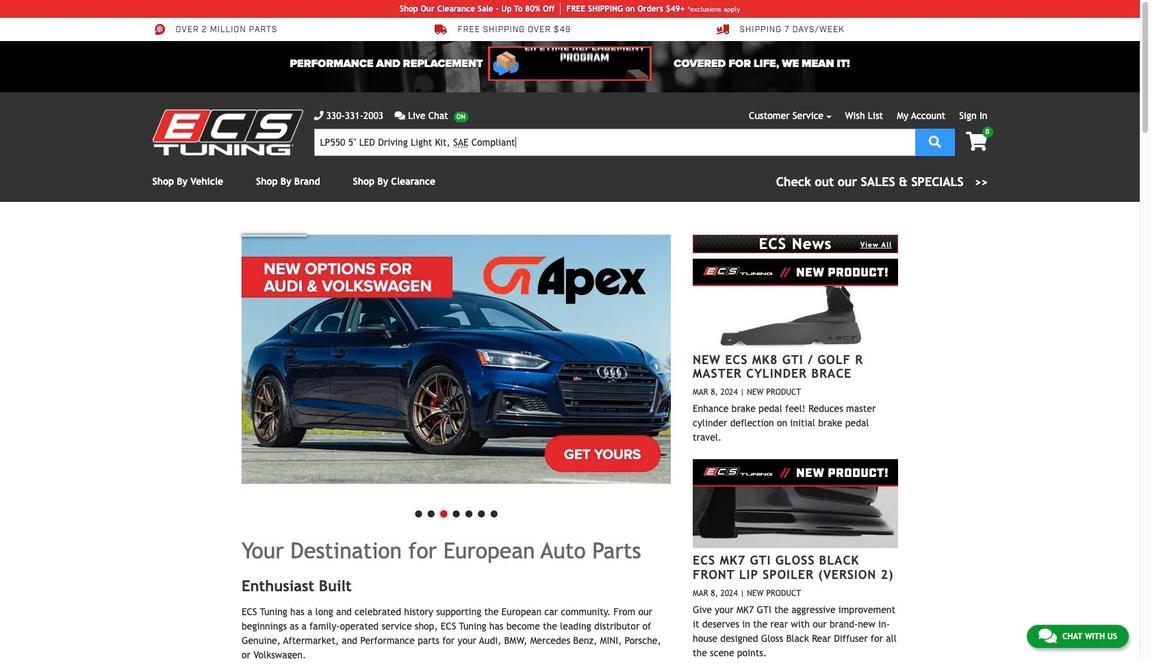 Task type: vqa. For each thing, say whether or not it's contained in the screenshot.
To to the middle
no



Task type: describe. For each thing, give the bounding box(es) containing it.
lifetime replacement program banner image
[[489, 47, 652, 81]]

new ecs mk8 gti / golf r master cylinder brace image
[[693, 259, 899, 348]]

phone image
[[314, 111, 324, 121]]

Search text field
[[314, 129, 916, 156]]

shopping cart image
[[967, 132, 988, 151]]



Task type: locate. For each thing, give the bounding box(es) containing it.
ecs tuning image
[[152, 110, 303, 156]]

search image
[[930, 135, 942, 148]]

ecs mk7 gti gloss black front lip spoiler (version 2) image
[[693, 460, 899, 549]]

comments image
[[395, 111, 406, 121]]

comments image
[[1039, 628, 1058, 645]]

vag - now offering apex wheels for your audi & vw image
[[242, 235, 671, 484]]



